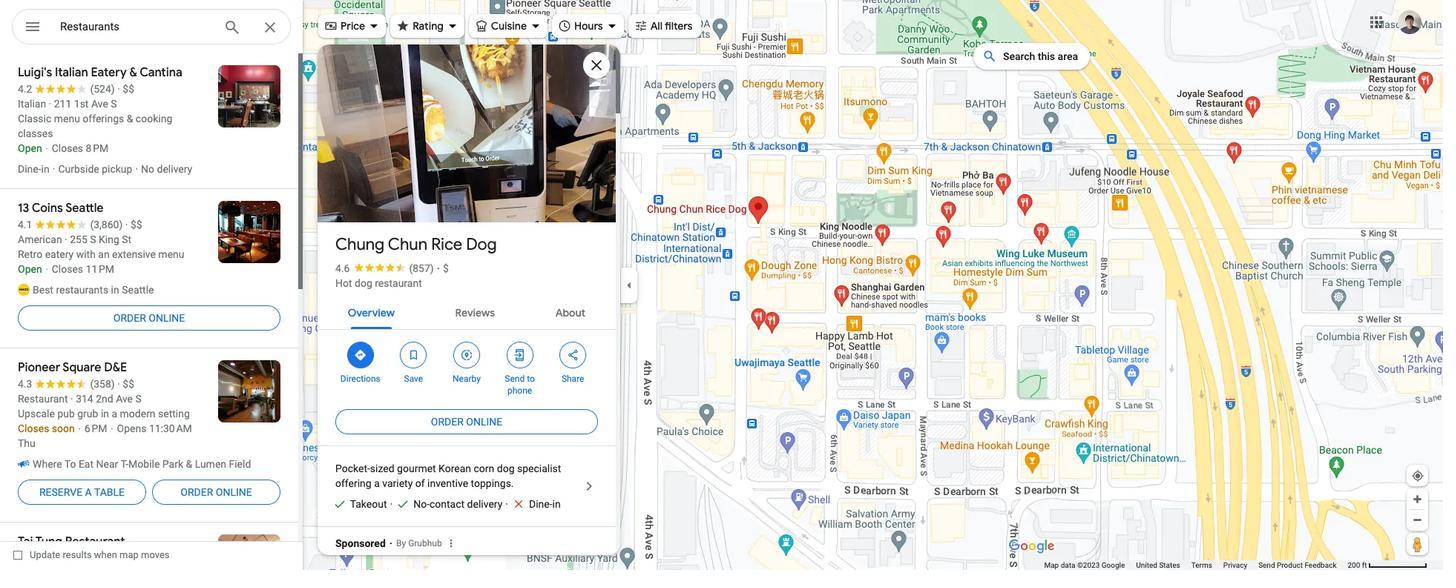 Task type: describe. For each thing, give the bounding box(es) containing it.
about button
[[544, 294, 597, 329]]

Update results when map moves checkbox
[[13, 546, 170, 565]]

no-contact delivery
[[413, 499, 503, 511]]

all filters button
[[628, 10, 702, 42]]


[[24, 16, 42, 37]]

200 ft
[[1348, 562, 1367, 570]]

to
[[527, 374, 535, 384]]

tab list inside chung chun rice dog main content
[[318, 294, 616, 329]]

united states button
[[1136, 561, 1180, 571]]

 button
[[12, 9, 53, 47]]

send for send product feedback
[[1259, 562, 1275, 570]]

reviews
[[455, 306, 495, 320]]

update results when map moves
[[30, 550, 170, 561]]

phone
[[508, 386, 532, 396]]

inventive
[[427, 478, 468, 490]]

offering
[[335, 478, 372, 490]]

price button
[[318, 10, 386, 42]]

price
[[341, 19, 365, 33]]

overview
[[348, 306, 395, 320]]

this
[[1038, 50, 1055, 62]]

zoom out image
[[1412, 515, 1423, 526]]

delivery
[[467, 499, 503, 511]]

gourmet
[[397, 463, 436, 475]]

cuisine
[[491, 19, 527, 33]]

order for topmost order online link
[[113, 312, 146, 324]]


[[566, 347, 580, 364]]

results
[[63, 550, 92, 561]]

by
[[396, 539, 406, 549]]

chun
[[388, 234, 427, 255]]

restaurant
[[375, 278, 422, 289]]

dog inside pocket-sized gourmet korean corn dog specialist offering  a variety of inventive toppings.
[[497, 463, 515, 475]]

photos
[[378, 191, 415, 206]]

terms
[[1192, 562, 1212, 570]]

has no-contact delivery group
[[390, 497, 503, 512]]

photo of chung chun rice dog image
[[315, 0, 618, 335]]

map
[[119, 550, 139, 561]]

no-
[[413, 499, 430, 511]]

$
[[443, 263, 449, 275]]

order online link inside chung chun rice dog main content
[[335, 404, 598, 440]]

results for restaurants feed
[[0, 53, 303, 571]]

all
[[651, 19, 663, 33]]

hours button
[[552, 10, 624, 42]]

· inside no dine-in group
[[506, 499, 508, 511]]

Restaurants field
[[12, 9, 291, 45]]

hot dog restaurant
[[335, 278, 422, 289]]

842 photos button
[[329, 186, 421, 211]]

of
[[415, 478, 425, 490]]


[[460, 347, 473, 364]]

directions
[[341, 374, 380, 384]]

search this area button
[[974, 43, 1090, 70]]

united states
[[1136, 562, 1180, 570]]

a inside pocket-sized gourmet korean corn dog specialist offering  a variety of inventive toppings.
[[374, 478, 380, 490]]

(857)
[[409, 263, 434, 275]]

search
[[1003, 50, 1035, 62]]

hot
[[335, 278, 352, 289]]

4.6 stars image
[[350, 263, 409, 272]]

table
[[94, 487, 125, 499]]

specialist
[[517, 463, 561, 475]]

200
[[1348, 562, 1360, 570]]


[[407, 347, 420, 364]]

order online for order online link inside the chung chun rice dog main content
[[431, 416, 503, 428]]

google maps element
[[0, 0, 1443, 571]]

korean
[[439, 463, 471, 475]]

· $
[[437, 263, 449, 275]]

ft
[[1362, 562, 1367, 570]]

show street view coverage image
[[1407, 534, 1428, 556]]

moves
[[141, 550, 170, 561]]

hours
[[574, 19, 603, 33]]

price: inexpensive element
[[443, 263, 449, 275]]

show your location image
[[1411, 470, 1425, 483]]

order online for order online link to the bottom
[[181, 487, 252, 499]]

google
[[1102, 562, 1125, 570]]

chung chun rice dog main content
[[315, 0, 620, 556]]

online for order online link inside the chung chun rice dog main content
[[466, 416, 503, 428]]

google account: nolan park  
(nolan.park@adept.ai) image
[[1398, 10, 1422, 34]]

no dine-in group
[[506, 497, 561, 512]]

toppings.
[[471, 478, 514, 490]]

area
[[1058, 50, 1078, 62]]

nearby
[[453, 374, 481, 384]]



Task type: locate. For each thing, give the bounding box(es) containing it.
pocket-sized gourmet korean corn dog specialist offering  a variety of inventive toppings.
[[335, 463, 561, 490]]

privacy
[[1224, 562, 1248, 570]]

0 vertical spatial send
[[505, 374, 525, 384]]

dine-
[[529, 499, 553, 511]]

2 vertical spatial order online
[[181, 487, 252, 499]]

200 ft button
[[1348, 562, 1428, 570]]

0 horizontal spatial online
[[149, 312, 185, 324]]

dog up the toppings. at the left
[[497, 463, 515, 475]]

map
[[1044, 562, 1059, 570]]

sponsored · by grubhub element
[[335, 528, 616, 556]]

product
[[1277, 562, 1303, 570]]

send inside send to phone
[[505, 374, 525, 384]]

order online for topmost order online link
[[113, 312, 185, 324]]

a left table on the bottom of the page
[[85, 487, 92, 499]]

send
[[505, 374, 525, 384], [1259, 562, 1275, 570]]

·
[[437, 263, 440, 275], [390, 499, 393, 511], [506, 499, 508, 511]]

0 horizontal spatial a
[[85, 487, 92, 499]]

order
[[113, 312, 146, 324], [431, 416, 464, 428], [181, 487, 213, 499]]

zoom in image
[[1412, 494, 1423, 505]]

sponsored
[[335, 538, 386, 550]]

contact
[[430, 499, 465, 511]]

· down the variety
[[390, 499, 393, 511]]

2 horizontal spatial order
[[431, 416, 464, 428]]

footer inside google maps element
[[1044, 561, 1348, 571]]

reserve
[[39, 487, 82, 499]]

1 horizontal spatial ·
[[437, 263, 440, 275]]

send inside button
[[1259, 562, 1275, 570]]

save
[[404, 374, 423, 384]]

send product feedback
[[1259, 562, 1337, 570]]

0 horizontal spatial send
[[505, 374, 525, 384]]

order online inside chung chun rice dog main content
[[431, 416, 503, 428]]

0 vertical spatial dog
[[355, 278, 372, 289]]

0 vertical spatial order
[[113, 312, 146, 324]]

842 photos
[[355, 191, 415, 206]]

footer containing map data ©2023 google
[[1044, 561, 1348, 571]]

by grubhub
[[396, 539, 442, 549]]

rating button
[[390, 10, 464, 42]]

a inside feed
[[85, 487, 92, 499]]

data
[[1061, 562, 1076, 570]]

order inside chung chun rice dog main content
[[431, 416, 464, 428]]

send up phone
[[505, 374, 525, 384]]

2 vertical spatial order online link
[[152, 475, 281, 511]]

united
[[1136, 562, 1158, 570]]

send to phone
[[505, 374, 535, 396]]

None field
[[60, 18, 211, 36]]

feedback
[[1305, 562, 1337, 570]]

857 reviews element
[[409, 263, 434, 275]]

pocket-
[[335, 463, 370, 475]]

2 horizontal spatial ·
[[506, 499, 508, 511]]

1 vertical spatial online
[[466, 416, 503, 428]]


[[513, 347, 527, 364]]

order for order online link inside the chung chun rice dog main content
[[431, 416, 464, 428]]

online for order online link to the bottom
[[216, 487, 252, 499]]

©2023
[[1077, 562, 1100, 570]]

actions for chung chun rice dog region
[[318, 330, 616, 404]]

corn
[[474, 463, 494, 475]]

grubhub
[[408, 539, 442, 549]]

order online link
[[18, 301, 281, 336], [335, 404, 598, 440], [152, 475, 281, 511]]

reserve a table link
[[18, 475, 146, 511]]

dine-in
[[529, 499, 561, 511]]

terms button
[[1192, 561, 1212, 571]]

cuisine button
[[469, 10, 548, 42]]

842
[[355, 191, 375, 206]]

overview button
[[336, 294, 407, 329]]

send for send to phone
[[505, 374, 525, 384]]

update
[[30, 550, 60, 561]]

none field inside the restaurants field
[[60, 18, 211, 36]]

dog
[[466, 234, 497, 255]]

send left product
[[1259, 562, 1275, 570]]

about
[[556, 306, 586, 320]]

privacy button
[[1224, 561, 1248, 571]]

takeout
[[350, 499, 387, 511]]

map data ©2023 google
[[1044, 562, 1125, 570]]

online inside chung chun rice dog main content
[[466, 416, 503, 428]]

chung chun rice dog
[[335, 234, 497, 255]]

states
[[1159, 562, 1180, 570]]

tab list containing overview
[[318, 294, 616, 329]]

1 vertical spatial dog
[[497, 463, 515, 475]]

variety
[[382, 478, 413, 490]]

1 vertical spatial send
[[1259, 562, 1275, 570]]

1 vertical spatial order online link
[[335, 404, 598, 440]]

a
[[374, 478, 380, 490], [85, 487, 92, 499]]

when
[[94, 550, 117, 561]]

sized
[[370, 463, 395, 475]]

· left the price: inexpensive element
[[437, 263, 440, 275]]

dog right hot
[[355, 278, 372, 289]]

0 vertical spatial online
[[149, 312, 185, 324]]

1 horizontal spatial send
[[1259, 562, 1275, 570]]

· inside has no-contact delivery group
[[390, 499, 393, 511]]

1 horizontal spatial dog
[[497, 463, 515, 475]]

rating
[[413, 19, 444, 33]]

0 horizontal spatial order
[[113, 312, 146, 324]]

a down sized on the left
[[374, 478, 380, 490]]

2 vertical spatial order
[[181, 487, 213, 499]]


[[354, 347, 367, 364]]

in
[[552, 499, 561, 511]]

1 horizontal spatial order
[[181, 487, 213, 499]]

share
[[562, 374, 584, 384]]

1 vertical spatial order online
[[431, 416, 503, 428]]

hot dog restaurant button
[[335, 276, 422, 291]]

order for order online link to the bottom
[[181, 487, 213, 499]]

0 vertical spatial order online link
[[18, 301, 281, 336]]

online
[[149, 312, 185, 324], [466, 416, 503, 428], [216, 487, 252, 499]]

footer
[[1044, 561, 1348, 571]]

search this area
[[1003, 50, 1078, 62]]

dog inside button
[[355, 278, 372, 289]]

2 vertical spatial online
[[216, 487, 252, 499]]

tab list
[[318, 294, 616, 329]]

1 horizontal spatial a
[[374, 478, 380, 490]]

offers takeout group
[[327, 497, 387, 512]]

2 horizontal spatial online
[[466, 416, 503, 428]]

rice
[[431, 234, 462, 255]]

reviews button
[[443, 294, 507, 329]]

4.6
[[335, 263, 350, 275]]

1 horizontal spatial online
[[216, 487, 252, 499]]

· right delivery
[[506, 499, 508, 511]]

chung
[[335, 234, 385, 255]]

0 horizontal spatial ·
[[390, 499, 393, 511]]

 search field
[[12, 9, 291, 47]]

filters
[[665, 19, 693, 33]]

reserve a table
[[39, 487, 125, 499]]

0 horizontal spatial dog
[[355, 278, 372, 289]]

collapse side panel image
[[621, 277, 637, 293]]

1 vertical spatial order
[[431, 416, 464, 428]]

0 vertical spatial order online
[[113, 312, 185, 324]]

online for topmost order online link
[[149, 312, 185, 324]]



Task type: vqa. For each thing, say whether or not it's contained in the screenshot.
Google
yes



